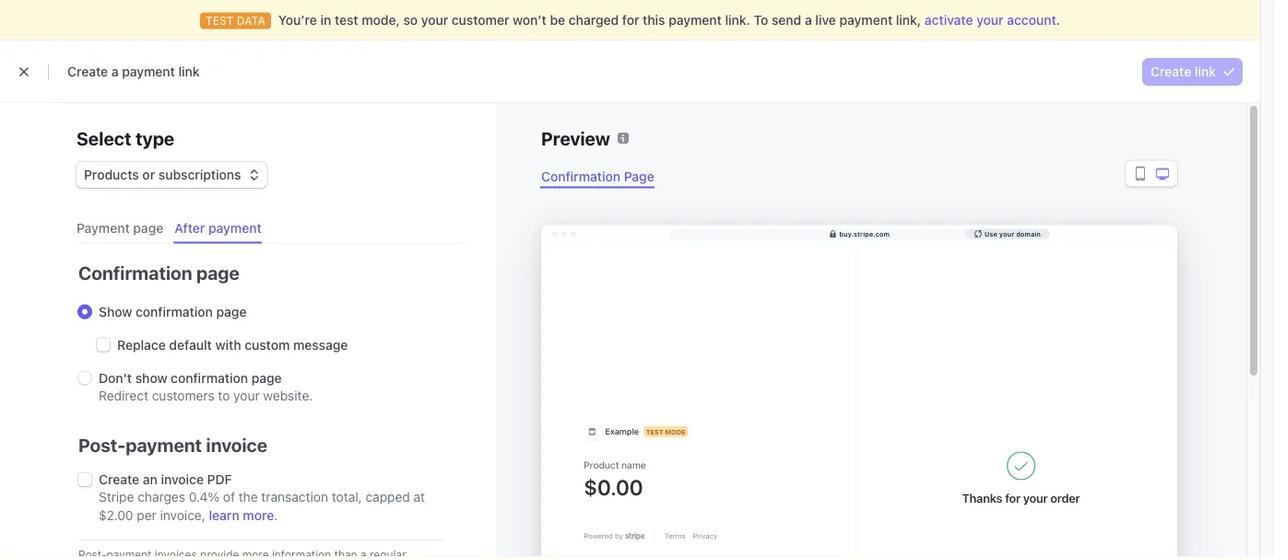 Task type: locate. For each thing, give the bounding box(es) containing it.
2 link from the left
[[1195, 64, 1216, 79]]

page left the after
[[133, 221, 163, 236]]

1 horizontal spatial .
[[1056, 12, 1060, 28]]

custom
[[245, 337, 290, 353]]

create link
[[1151, 64, 1216, 79]]

your
[[421, 12, 448, 28], [976, 12, 1004, 28], [999, 230, 1014, 238], [233, 388, 260, 403]]

0 horizontal spatial .
[[274, 508, 278, 524]]

show
[[99, 304, 132, 319]]

your inside don't show confirmation page redirect customers to your website.
[[233, 388, 260, 403]]

confirmation down "preview"
[[541, 169, 621, 184]]

1 horizontal spatial link
[[1195, 64, 1216, 79]]

payment up create an invoice pdf
[[126, 435, 202, 456]]

create inside button
[[1151, 64, 1191, 79]]

post-
[[78, 435, 126, 456]]

default
[[169, 337, 212, 353]]

show
[[135, 371, 167, 386]]

1 vertical spatial confirmation
[[171, 371, 248, 386]]

1 horizontal spatial invoice
[[206, 435, 267, 456]]

invoice for an
[[161, 472, 204, 488]]

be
[[550, 12, 565, 28]]

invoice up the 'charges' in the left of the page
[[161, 472, 204, 488]]

an
[[143, 472, 157, 488]]

products or subscriptions
[[84, 167, 241, 183]]

your right to
[[233, 388, 260, 403]]

confirmation
[[135, 304, 213, 319], [171, 371, 248, 386]]

a left live
[[805, 12, 812, 28]]

0 vertical spatial .
[[1056, 12, 1060, 28]]

to
[[218, 388, 230, 403]]

mode,
[[362, 12, 400, 28]]

0 vertical spatial a
[[805, 12, 812, 28]]

capped
[[366, 490, 410, 505]]

show confirmation page
[[99, 304, 247, 319]]

page up website.
[[251, 371, 282, 386]]

buy.stripe.com
[[839, 230, 890, 238]]

after payment
[[174, 221, 261, 236]]

0 vertical spatial confirmation
[[541, 169, 621, 184]]

live
[[815, 12, 836, 28]]

learn
[[209, 508, 239, 524]]

your right use
[[999, 230, 1014, 238]]

page inside don't show confirmation page redirect customers to your website.
[[251, 371, 282, 386]]

don't
[[99, 371, 132, 386]]

link inside button
[[1195, 64, 1216, 79]]

confirmation up show
[[78, 262, 192, 284]]

create for create a payment link
[[67, 64, 108, 79]]

the
[[239, 490, 258, 505]]

invoice,
[[160, 508, 205, 524]]

use your domain button
[[965, 229, 1050, 239]]

confirmation up to
[[171, 371, 248, 386]]

don't show confirmation page redirect customers to your website.
[[99, 371, 313, 403]]

1 vertical spatial .
[[274, 508, 278, 524]]

charged
[[569, 12, 619, 28]]

after
[[174, 221, 205, 236]]

website.
[[263, 388, 313, 403]]

0 horizontal spatial invoice
[[161, 472, 204, 488]]

create an invoice pdf
[[99, 472, 232, 488]]

0 horizontal spatial link
[[178, 64, 200, 79]]

$2.00
[[99, 508, 133, 524]]

customer
[[452, 12, 509, 28]]

page
[[133, 221, 163, 236], [196, 262, 240, 284], [216, 304, 247, 319], [251, 371, 282, 386]]

after payment button
[[167, 214, 273, 244]]

1 vertical spatial a
[[111, 64, 119, 79]]

create for create link
[[1151, 64, 1191, 79]]

payment right the after
[[208, 221, 261, 236]]

link
[[178, 64, 200, 79], [1195, 64, 1216, 79]]

confirmation up default
[[135, 304, 213, 319]]

0 horizontal spatial confirmation
[[78, 262, 192, 284]]

products
[[84, 167, 139, 183]]

invoice
[[206, 435, 267, 456], [161, 472, 204, 488]]

type
[[135, 127, 174, 149]]

create link button
[[1143, 58, 1242, 85]]

learn more .
[[209, 508, 278, 524]]

payment inside button
[[208, 221, 261, 236]]

create
[[67, 64, 108, 79], [1151, 64, 1191, 79], [99, 472, 139, 488]]

1 horizontal spatial a
[[805, 12, 812, 28]]

post-payment invoice
[[78, 435, 267, 456]]

test
[[335, 12, 358, 28]]

confirmation page
[[78, 262, 240, 284]]

confirmation for confirmation page
[[541, 169, 621, 184]]

a up the select type
[[111, 64, 119, 79]]

invoice up pdf
[[206, 435, 267, 456]]

confirmation inside "button"
[[541, 169, 621, 184]]

1 vertical spatial confirmation
[[78, 262, 192, 284]]

page
[[624, 169, 654, 184]]

a
[[805, 12, 812, 28], [111, 64, 119, 79]]

.
[[1056, 12, 1060, 28], [274, 508, 278, 524]]

0 vertical spatial invoice
[[206, 435, 267, 456]]

confirmation
[[541, 169, 621, 184], [78, 262, 192, 284]]

to
[[754, 12, 768, 28]]

so
[[403, 12, 418, 28]]

1 vertical spatial invoice
[[161, 472, 204, 488]]

account
[[1007, 12, 1056, 28]]

stripe
[[99, 490, 134, 505]]

use
[[984, 230, 997, 238]]

stripe charges 0.4% of the transaction total, capped at $2.00 per invoice,
[[99, 490, 425, 524]]

payment
[[669, 12, 722, 28], [839, 12, 893, 28], [122, 64, 175, 79], [208, 221, 261, 236], [126, 435, 202, 456]]

preview
[[541, 127, 610, 149]]

0 vertical spatial confirmation
[[135, 304, 213, 319]]

1 horizontal spatial confirmation
[[541, 169, 621, 184]]

1 link from the left
[[178, 64, 200, 79]]

payment right live
[[839, 12, 893, 28]]



Task type: vqa. For each thing, say whether or not it's contained in the screenshot.
the top "Test"
no



Task type: describe. For each thing, give the bounding box(es) containing it.
your right so
[[421, 12, 448, 28]]

activate your account link
[[925, 12, 1056, 28]]

customers
[[152, 388, 214, 403]]

transaction
[[261, 490, 328, 505]]

payment link settings tab list
[[69, 214, 464, 244]]

this
[[643, 12, 665, 28]]

charges
[[138, 490, 185, 505]]

page inside 'button'
[[133, 221, 163, 236]]

or
[[142, 167, 155, 183]]

send
[[772, 12, 801, 28]]

create a payment link
[[67, 64, 200, 79]]

subscriptions
[[158, 167, 241, 183]]

pdf
[[207, 472, 232, 488]]

of
[[223, 490, 235, 505]]

confirmation for confirmation page
[[78, 262, 192, 284]]

payment right this
[[669, 12, 722, 28]]

link,
[[896, 12, 921, 28]]

you're in test mode, so your customer won't be charged for this payment link. to send a live payment link, activate your account .
[[278, 12, 1060, 28]]

won't
[[513, 12, 547, 28]]

confirmation inside don't show confirmation page redirect customers to your website.
[[171, 371, 248, 386]]

page down after payment button
[[196, 262, 240, 284]]

activate
[[925, 12, 973, 28]]

select
[[77, 127, 131, 149]]

learn more link
[[209, 508, 274, 524]]

payment page
[[77, 221, 163, 236]]

products or subscriptions button
[[77, 159, 267, 188]]

for
[[622, 12, 639, 28]]

more
[[243, 508, 274, 524]]

per
[[137, 508, 157, 524]]

payment up type
[[122, 64, 175, 79]]

select type
[[77, 127, 174, 149]]

payment
[[77, 221, 130, 236]]

create for create an invoice pdf
[[99, 472, 139, 488]]

redirect
[[99, 388, 148, 403]]

your right activate
[[976, 12, 1004, 28]]

at
[[414, 490, 425, 505]]

replace default with custom message
[[117, 337, 348, 353]]

replace
[[117, 337, 166, 353]]

confirmation page button
[[541, 166, 665, 189]]

confirmation page
[[541, 169, 654, 184]]

link.
[[725, 12, 750, 28]]

your inside button
[[999, 230, 1014, 238]]

in
[[320, 12, 331, 28]]

page up replace default with custom message
[[216, 304, 247, 319]]

use your domain
[[984, 230, 1041, 238]]

you're
[[278, 12, 317, 28]]

total,
[[332, 490, 362, 505]]

domain
[[1016, 230, 1041, 238]]

invoice for payment
[[206, 435, 267, 456]]

0 horizontal spatial a
[[111, 64, 119, 79]]

payment page button
[[69, 214, 174, 244]]

message
[[293, 337, 348, 353]]

0.4%
[[189, 490, 220, 505]]

with
[[215, 337, 241, 353]]



